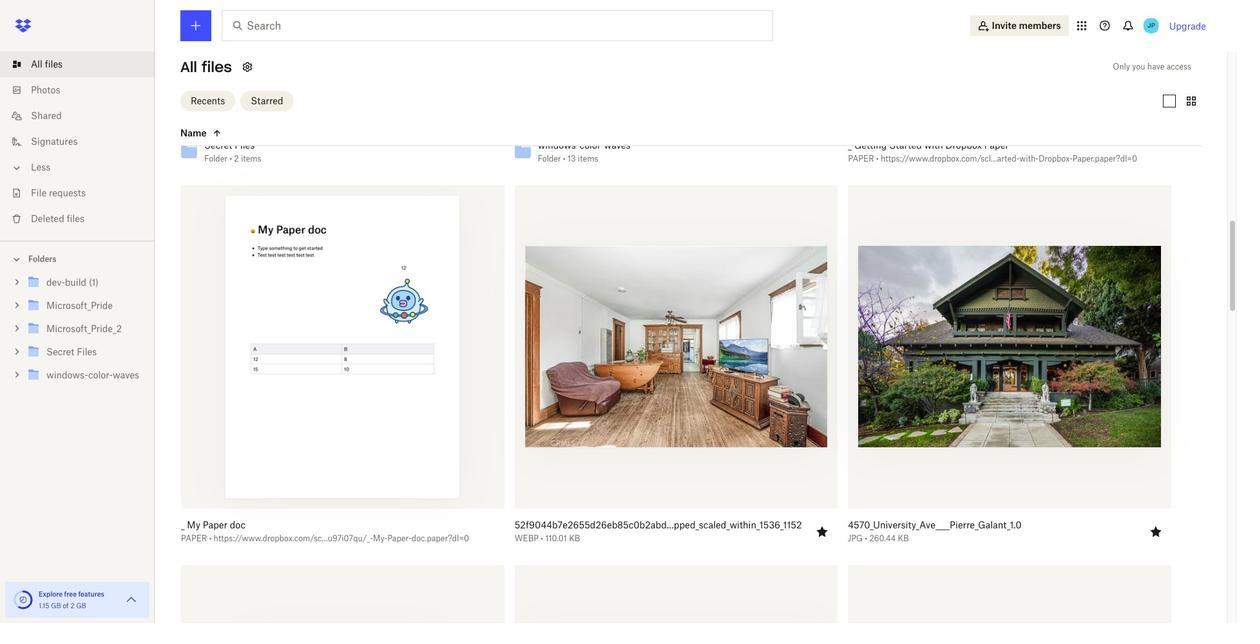 Task type: describe. For each thing, give the bounding box(es) containing it.
deleted files
[[31, 213, 84, 224]]

file, 52f9044b7e2655d26eb85c0b2abdc392-uncropped_scaled_within_1536_1152.webp row
[[510, 186, 838, 553]]

getting
[[855, 140, 887, 151]]

shared link
[[10, 103, 155, 129]]

signatures link
[[10, 129, 155, 155]]

microsoft_pride_2 link
[[26, 321, 144, 338]]

less image
[[10, 162, 23, 175]]

dropbox-
[[1039, 154, 1073, 164]]

secret files link
[[26, 344, 144, 362]]

secret for secret files
[[46, 347, 74, 358]]

dev-build (1)
[[46, 277, 99, 288]]

file
[[31, 188, 46, 199]]

explore free features 1.15 gb of 2 gb
[[39, 591, 104, 610]]

paper.paper?dl=0
[[1073, 154, 1138, 164]]

windows-color-waves
[[46, 370, 139, 381]]

52f9044b7e2655d26eb85c0b2abd…pped_scaled_within_1536_1152
[[515, 520, 802, 531]]

only
[[1113, 62, 1131, 72]]

paper inside _ my paper doc paper • https://www.dropbox.com/sc…u97i07qu/_-my-paper-doc.paper?dl=0
[[203, 520, 228, 531]]

waves for windows-color-waves folder • 13 items
[[604, 140, 631, 151]]

Search in folder "Dropbox" text field
[[247, 18, 746, 34]]

(1)
[[89, 277, 99, 288]]

with-
[[1020, 154, 1039, 164]]

deleted files link
[[10, 206, 155, 232]]

photos link
[[10, 77, 155, 103]]

list containing all files
[[0, 44, 155, 241]]

13
[[568, 154, 576, 164]]

explore
[[39, 591, 63, 599]]

recents
[[191, 95, 225, 106]]

group containing dev-build (1)
[[0, 269, 155, 397]]

microsoft_pride_2
[[46, 324, 122, 335]]

52f9044b7e2655d26eb85c0b2abd…pped_scaled_within_1536_1152 webp • 110.01 kb
[[515, 520, 802, 544]]

invite
[[992, 20, 1017, 31]]

1 gb from the left
[[51, 603, 61, 610]]

doc.paper?dl=0
[[412, 534, 469, 544]]

requests
[[49, 188, 86, 199]]

doc
[[230, 520, 246, 531]]

windows- for windows-color-waves folder • 13 items
[[538, 140, 580, 151]]

_ for _ getting started with dropbox paper
[[849, 140, 852, 151]]

upgrade
[[1170, 20, 1207, 31]]

paper-
[[388, 534, 412, 544]]

signatures
[[31, 136, 78, 147]]

• inside _ getting started with dropbox paper paper • https://www.dropbox.com/scl…arted-with-dropbox-paper.paper?dl=0
[[876, 154, 879, 164]]

name button
[[180, 125, 289, 141]]

4570_university_ave____pierre_galant_1.0
[[849, 520, 1022, 531]]

all files inside list item
[[31, 59, 63, 70]]

1 horizontal spatial all
[[180, 58, 197, 76]]

• inside secret files folder • 2 items
[[230, 154, 232, 164]]

https://www.dropbox.com/sc…u97i07qu/_-
[[214, 534, 373, 544]]

jpg
[[849, 534, 863, 544]]

members
[[1019, 20, 1061, 31]]

color- for windows-color-waves
[[88, 370, 113, 381]]

windows- for windows-color-waves
[[46, 370, 88, 381]]

my
[[187, 520, 200, 531]]

2 inside explore free features 1.15 gb of 2 gb
[[71, 603, 74, 610]]

webp
[[515, 534, 539, 544]]

windows-color-waves link
[[26, 367, 144, 385]]

waves for windows-color-waves
[[113, 370, 139, 381]]

only you have access
[[1113, 62, 1192, 72]]

_ my paper doc paper • https://www.dropbox.com/sc…u97i07qu/_-my-paper-doc.paper?dl=0
[[181, 520, 469, 544]]

260.44
[[870, 534, 896, 544]]

shared
[[31, 110, 62, 121]]

invite members
[[992, 20, 1061, 31]]

file requests link
[[10, 180, 155, 206]]

with
[[925, 140, 944, 151]]

paper inside _ getting started with dropbox paper paper • https://www.dropbox.com/scl…arted-with-dropbox-paper.paper?dl=0
[[985, 140, 1009, 151]]

my-
[[373, 534, 388, 544]]

have
[[1148, 62, 1165, 72]]

build
[[65, 277, 86, 288]]



Task type: vqa. For each thing, say whether or not it's contained in the screenshot.
Only You Have Access
yes



Task type: locate. For each thing, give the bounding box(es) containing it.
1 horizontal spatial items
[[578, 154, 599, 164]]

0 vertical spatial paper
[[849, 154, 874, 164]]

secret
[[204, 140, 232, 151], [46, 347, 74, 358]]

2 gb from the left
[[76, 603, 86, 610]]

microsoft_pride
[[46, 300, 113, 311]]

1 vertical spatial waves
[[113, 370, 139, 381]]

_ inside _ getting started with dropbox paper paper • https://www.dropbox.com/scl…arted-with-dropbox-paper.paper?dl=0
[[849, 140, 852, 151]]

_ left my
[[181, 520, 185, 531]]

1 vertical spatial _
[[181, 520, 185, 531]]

1 horizontal spatial color-
[[580, 140, 604, 151]]

1 horizontal spatial _
[[849, 140, 852, 151]]

deleted
[[31, 213, 64, 224]]

•
[[230, 154, 232, 164], [563, 154, 566, 164], [876, 154, 879, 164], [209, 534, 212, 544], [541, 534, 543, 544], [865, 534, 868, 544]]

less
[[31, 162, 51, 173]]

name
[[180, 127, 207, 138]]

• inside 52f9044b7e2655d26eb85c0b2abd…pped_scaled_within_1536_1152 webp • 110.01 kb
[[541, 534, 543, 544]]

file, 4570_university_ave____pierre_galant_1.0.jpg row
[[843, 186, 1172, 553]]

secret inside secret files folder • 2 items
[[204, 140, 232, 151]]

all files list item
[[0, 52, 155, 77]]

_ getting started with dropbox paper button
[[849, 140, 1138, 151]]

starred button
[[241, 91, 294, 111]]

2 inside secret files folder • 2 items
[[234, 154, 239, 164]]

files for secret files
[[77, 347, 97, 358]]

files left folder settings icon
[[202, 58, 232, 76]]

1 vertical spatial files
[[77, 347, 97, 358]]

1 vertical spatial 2
[[71, 603, 74, 610]]

files inside secret files folder • 2 items
[[235, 140, 255, 151]]

1 horizontal spatial secret
[[204, 140, 232, 151]]

windows- inside windows-color-waves folder • 13 items
[[538, 140, 580, 151]]

kb right 260.44
[[898, 534, 909, 544]]

4570_university_ave____pierre_galant_1.0 button
[[849, 520, 1138, 532]]

2 right of
[[71, 603, 74, 610]]

kb right 110.01
[[569, 534, 580, 544]]

files for the all files link
[[45, 59, 63, 70]]

_
[[849, 140, 852, 151], [181, 520, 185, 531]]

1 horizontal spatial gb
[[76, 603, 86, 610]]

_ for _ my paper doc
[[181, 520, 185, 531]]

0 horizontal spatial color-
[[88, 370, 113, 381]]

kb inside 4570_university_ave____pierre_galant_1.0 jpg • 260.44 kb
[[898, 534, 909, 544]]

files for deleted files link
[[67, 213, 84, 224]]

1 horizontal spatial 2
[[234, 154, 239, 164]]

1 folder from the left
[[204, 154, 227, 164]]

files up 'photos'
[[45, 59, 63, 70]]

paper down my
[[181, 534, 207, 544]]

0 horizontal spatial folder
[[204, 154, 227, 164]]

_ getting started with dropbox paper paper • https://www.dropbox.com/scl…arted-with-dropbox-paper.paper?dl=0
[[849, 140, 1138, 164]]

files
[[202, 58, 232, 76], [45, 59, 63, 70], [67, 213, 84, 224]]

1 vertical spatial paper
[[203, 520, 228, 531]]

0 horizontal spatial gb
[[51, 603, 61, 610]]

1 horizontal spatial folder
[[538, 154, 561, 164]]

0 vertical spatial paper
[[985, 140, 1009, 151]]

0 vertical spatial waves
[[604, 140, 631, 151]]

file, _ my paper doc.paper row
[[176, 186, 505, 553]]

windows-color-waves button
[[538, 140, 810, 151]]

secret down name
[[204, 140, 232, 151]]

folder down name button
[[204, 154, 227, 164]]

0 horizontal spatial kb
[[569, 534, 580, 544]]

secret down microsoft_pride_2 at the left bottom
[[46, 347, 74, 358]]

secret for secret files folder • 2 items
[[204, 140, 232, 151]]

1.15
[[39, 603, 49, 610]]

microsoft_pride link
[[26, 298, 144, 315]]

list
[[0, 44, 155, 241]]

110.01
[[546, 534, 567, 544]]

secret files
[[46, 347, 97, 358]]

1 horizontal spatial waves
[[604, 140, 631, 151]]

file requests
[[31, 188, 86, 199]]

files
[[235, 140, 255, 151], [77, 347, 97, 358]]

1 horizontal spatial files
[[67, 213, 84, 224]]

• inside _ my paper doc paper • https://www.dropbox.com/sc…u97i07qu/_-my-paper-doc.paper?dl=0
[[209, 534, 212, 544]]

files down starred button at the left top of page
[[235, 140, 255, 151]]

files down microsoft_pride_2 link
[[77, 347, 97, 358]]

2
[[234, 154, 239, 164], [71, 603, 74, 610]]

all files up recents
[[180, 58, 232, 76]]

paper down getting
[[849, 154, 874, 164]]

0 horizontal spatial items
[[241, 154, 261, 164]]

windows- inside windows-color-waves link
[[46, 370, 88, 381]]

1 horizontal spatial files
[[235, 140, 255, 151]]

starred
[[251, 95, 283, 106]]

files inside list item
[[45, 59, 63, 70]]

items right 13
[[578, 154, 599, 164]]

of
[[63, 603, 69, 610]]

0 horizontal spatial secret
[[46, 347, 74, 358]]

items
[[241, 154, 261, 164], [578, 154, 599, 164]]

0 vertical spatial 2
[[234, 154, 239, 164]]

jp button
[[1141, 15, 1162, 36]]

paper right dropbox
[[985, 140, 1009, 151]]

kb for 4570_university_ave____pierre_galant_1.0
[[898, 534, 909, 544]]

color- for windows-color-waves folder • 13 items
[[580, 140, 604, 151]]

paper
[[849, 154, 874, 164], [181, 534, 207, 544]]

0 horizontal spatial 2
[[71, 603, 74, 610]]

1 kb from the left
[[569, 534, 580, 544]]

0 horizontal spatial files
[[77, 347, 97, 358]]

folder inside secret files folder • 2 items
[[204, 154, 227, 164]]

0 horizontal spatial waves
[[113, 370, 139, 381]]

2 down name button
[[234, 154, 239, 164]]

color- inside windows-color-waves folder • 13 items
[[580, 140, 604, 151]]

color-
[[580, 140, 604, 151], [88, 370, 113, 381]]

all up recents
[[180, 58, 197, 76]]

1 horizontal spatial paper
[[985, 140, 1009, 151]]

https://www.dropbox.com/scl…arted-
[[881, 154, 1020, 164]]

1 horizontal spatial paper
[[849, 154, 874, 164]]

52f9044b7e2655d26eb85c0b2abd…pped_scaled_within_1536_1152 button
[[515, 520, 805, 532]]

group
[[0, 269, 155, 397]]

upgrade link
[[1170, 20, 1207, 31]]

0 horizontal spatial _
[[181, 520, 185, 531]]

started
[[890, 140, 922, 151]]

0 vertical spatial secret
[[204, 140, 232, 151]]

0 horizontal spatial paper
[[203, 520, 228, 531]]

all inside list item
[[31, 59, 42, 70]]

items inside secret files folder • 2 items
[[241, 154, 261, 164]]

jp
[[1148, 21, 1156, 30]]

secret files folder • 2 items
[[204, 140, 261, 164]]

files for secret files folder • 2 items
[[235, 140, 255, 151]]

paper right my
[[203, 520, 228, 531]]

1 vertical spatial secret
[[46, 347, 74, 358]]

kb inside 52f9044b7e2655d26eb85c0b2abd…pped_scaled_within_1536_1152 webp • 110.01 kb
[[569, 534, 580, 544]]

all
[[180, 58, 197, 76], [31, 59, 42, 70]]

dev-
[[46, 277, 65, 288]]

2 items from the left
[[578, 154, 599, 164]]

• inside 4570_university_ave____pierre_galant_1.0 jpg • 260.44 kb
[[865, 534, 868, 544]]

all files up 'photos'
[[31, 59, 63, 70]]

2 horizontal spatial files
[[202, 58, 232, 76]]

0 horizontal spatial files
[[45, 59, 63, 70]]

1 vertical spatial paper
[[181, 534, 207, 544]]

features
[[78, 591, 104, 599]]

0 horizontal spatial windows-
[[46, 370, 88, 381]]

_ left getting
[[849, 140, 852, 151]]

gb
[[51, 603, 61, 610], [76, 603, 86, 610]]

1 horizontal spatial all files
[[180, 58, 232, 76]]

dev-build (1) link
[[26, 275, 144, 292]]

free
[[64, 591, 77, 599]]

folders
[[28, 255, 56, 264]]

all files link
[[10, 52, 155, 77]]

0 vertical spatial color-
[[580, 140, 604, 151]]

1 vertical spatial windows-
[[46, 370, 88, 381]]

all up 'photos'
[[31, 59, 42, 70]]

folders button
[[0, 249, 155, 269]]

folder left 13
[[538, 154, 561, 164]]

waves inside windows-color-waves folder • 13 items
[[604, 140, 631, 151]]

gb left of
[[51, 603, 61, 610]]

dropbox
[[946, 140, 982, 151]]

1 horizontal spatial windows-
[[538, 140, 580, 151]]

secret files button
[[204, 140, 476, 151]]

_ inside _ my paper doc paper • https://www.dropbox.com/sc…u97i07qu/_-my-paper-doc.paper?dl=0
[[181, 520, 185, 531]]

2 folder from the left
[[538, 154, 561, 164]]

2 kb from the left
[[898, 534, 909, 544]]

1 horizontal spatial kb
[[898, 534, 909, 544]]

paper inside _ my paper doc paper • https://www.dropbox.com/sc…u97i07qu/_-my-paper-doc.paper?dl=0
[[181, 534, 207, 544]]

_ my paper doc button
[[181, 520, 471, 532]]

paper
[[985, 140, 1009, 151], [203, 520, 228, 531]]

waves
[[604, 140, 631, 151], [113, 370, 139, 381]]

photos
[[31, 84, 60, 95]]

0 horizontal spatial all
[[31, 59, 42, 70]]

invite members button
[[970, 15, 1069, 36]]

folder inside windows-color-waves folder • 13 items
[[538, 154, 561, 164]]

gb down the features
[[76, 603, 86, 610]]

• inside windows-color-waves folder • 13 items
[[563, 154, 566, 164]]

windows- up 13
[[538, 140, 580, 151]]

file, dev-build (1).zip row
[[849, 566, 1172, 624]]

0 vertical spatial files
[[235, 140, 255, 151]]

kb
[[569, 534, 580, 544], [898, 534, 909, 544]]

4570_university_ave____pierre_galant_1.0 jpg • 260.44 kb
[[849, 520, 1022, 544]]

0 vertical spatial _
[[849, 140, 852, 151]]

file, 1703238.jpg row
[[181, 566, 505, 624]]

access
[[1167, 62, 1192, 72]]

waves inside windows-color-waves link
[[113, 370, 139, 381]]

quota usage element
[[13, 590, 34, 611]]

folder
[[204, 154, 227, 164], [538, 154, 561, 164]]

you
[[1133, 62, 1146, 72]]

dropbox image
[[10, 13, 36, 39]]

file, db165f6aaa73d95c9004256537e7037b-uncropped_scaled_within_1536_1152.webp row
[[515, 566, 838, 624]]

items inside windows-color-waves folder • 13 items
[[578, 154, 599, 164]]

folder settings image
[[240, 59, 255, 75]]

0 horizontal spatial all files
[[31, 59, 63, 70]]

files down file requests link
[[67, 213, 84, 224]]

1 vertical spatial color-
[[88, 370, 113, 381]]

windows- down the secret files
[[46, 370, 88, 381]]

0 horizontal spatial paper
[[181, 534, 207, 544]]

recents button
[[180, 91, 235, 111]]

1 items from the left
[[241, 154, 261, 164]]

0 vertical spatial windows-
[[538, 140, 580, 151]]

kb for 52f9044b7e2655d26eb85c0b2abd…pped_scaled_within_1536_1152
[[569, 534, 580, 544]]

items down name button
[[241, 154, 261, 164]]

windows-color-waves folder • 13 items
[[538, 140, 631, 164]]

windows-
[[538, 140, 580, 151], [46, 370, 88, 381]]

paper inside _ getting started with dropbox paper paper • https://www.dropbox.com/scl…arted-with-dropbox-paper.paper?dl=0
[[849, 154, 874, 164]]

all files
[[180, 58, 232, 76], [31, 59, 63, 70]]



